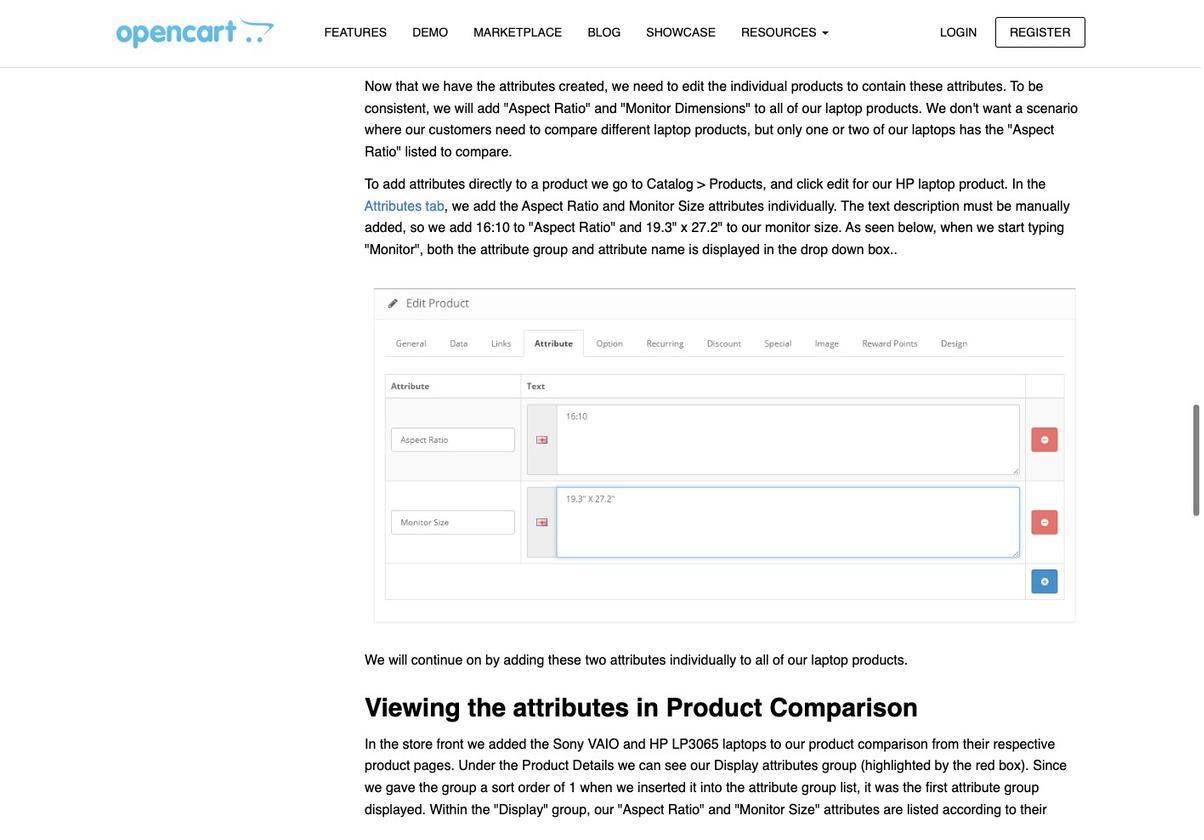 Task type: locate. For each thing, give the bounding box(es) containing it.
under
[[458, 759, 496, 774]]

, we add the aspect ratio and monitor size attributes individually. the text description must be manually added, so we add 16:10 to "aspect ratio" and 19.3" x 27.2" to our monitor size. as seen below, when we start typing "monitor", both the attribute group and attribute name is displayed in the drop down box..
[[365, 199, 1070, 257]]

"aspect down "aspect"
[[529, 220, 575, 236]]

showcase
[[646, 26, 716, 39]]

hp up description
[[896, 177, 915, 192]]

0 horizontal spatial laptops
[[723, 737, 766, 752]]

1 vertical spatial all
[[755, 653, 769, 668]]

0 vertical spatial hp
[[896, 177, 915, 192]]

0 vertical spatial these
[[910, 79, 943, 94]]

1 vertical spatial "monitor
[[735, 802, 785, 817]]

front
[[437, 737, 464, 752]]

1 vertical spatial need
[[495, 123, 526, 138]]

in down we will continue on by adding these two attributes individually to all of our laptop products.
[[636, 693, 659, 723]]

a inside to add attributes directly to a product we go to catalog > products, and click edit for our hp laptop product. in the attributes tab
[[531, 177, 539, 192]]

description
[[894, 199, 960, 214]]

laptop up description
[[918, 177, 955, 192]]

1 vertical spatial when
[[580, 780, 613, 796]]

1 vertical spatial edit
[[827, 177, 849, 192]]

when
[[941, 220, 973, 236], [580, 780, 613, 796]]

1 vertical spatial hp
[[650, 737, 668, 752]]

group up size"
[[802, 780, 837, 796]]

click
[[797, 177, 823, 192]]

ratio" down the inserted
[[668, 802, 705, 817]]

when down details
[[580, 780, 613, 796]]

but
[[755, 123, 774, 138]]

1 vertical spatial by
[[935, 759, 949, 774]]

in down monitor
[[764, 242, 774, 257]]

size
[[678, 199, 705, 214]]

the
[[495, 35, 533, 65], [477, 79, 496, 94], [708, 79, 727, 94], [985, 123, 1004, 138], [1027, 177, 1046, 192], [500, 199, 519, 214], [458, 242, 476, 257], [778, 242, 797, 257], [468, 693, 506, 723], [380, 737, 399, 752], [530, 737, 549, 752], [499, 759, 518, 774], [953, 759, 972, 774], [419, 780, 438, 796], [726, 780, 745, 796], [903, 780, 922, 796], [471, 802, 490, 817]]

0 horizontal spatial it
[[690, 780, 697, 796]]

1 horizontal spatial "monitor
[[735, 802, 785, 817]]

0 vertical spatial we
[[926, 101, 946, 116]]

19.3"
[[646, 220, 677, 236]]

products. up comparison
[[852, 653, 908, 668]]

gave
[[386, 780, 415, 796]]

0 horizontal spatial hp
[[650, 737, 668, 752]]

add up customers
[[477, 101, 500, 116]]

0 horizontal spatial in
[[365, 737, 376, 752]]

into
[[700, 780, 722, 796]]

1 horizontal spatial need
[[633, 79, 663, 94]]

0 horizontal spatial product
[[522, 759, 569, 774]]

1 vertical spatial product
[[522, 759, 569, 774]]

size.
[[814, 220, 842, 236]]

we inside now that we have the attributes created, we need to edit the individual products to contain these attributes. to be consistent, we will add "aspect ratio" and "monitor dimensions" to all of our laptop products. we don't want a scenario where our customers need to compare different laptop products, but only one or two of our laptops has the "aspect ratio" listed to compare.
[[926, 101, 946, 116]]

to add attributes directly to a product we go to catalog > products, and click edit for our hp laptop product. in the attributes tab
[[365, 177, 1046, 214]]

marketplace
[[474, 26, 562, 39]]

attributes inside now that we have the attributes created, we need to edit the individual products to contain these attributes. to be consistent, we will add "aspect ratio" and "monitor dimensions" to all of our laptop products. we don't want a scenario where our customers need to compare different laptop products, but only one or two of our laptops has the "aspect ratio" listed to compare.
[[499, 79, 555, 94]]

"monitor
[[621, 101, 671, 116], [735, 802, 785, 817]]

attributes down products,
[[708, 199, 764, 214]]

comparison
[[858, 737, 928, 752]]

blog
[[588, 26, 621, 39]]

0 vertical spatial edit
[[682, 79, 704, 94]]

listed down customers
[[405, 144, 437, 160]]

1 vertical spatial in
[[636, 693, 659, 723]]

don't
[[950, 101, 979, 116]]

when down must
[[941, 220, 973, 236]]

,
[[444, 199, 448, 214]]

1 vertical spatial in
[[365, 737, 376, 752]]

we
[[926, 101, 946, 116], [365, 653, 385, 668]]

0 vertical spatial to
[[1010, 79, 1025, 94]]

x
[[681, 220, 688, 236]]

and
[[594, 101, 617, 116], [770, 177, 793, 192], [603, 199, 625, 214], [619, 220, 642, 236], [572, 242, 594, 257], [623, 737, 646, 752], [708, 802, 731, 817]]

in
[[1012, 177, 1023, 192], [365, 737, 376, 752]]

will up customers
[[455, 101, 474, 116]]

need
[[633, 79, 663, 94], [495, 123, 526, 138]]

product up "individual"
[[716, 35, 811, 65]]

dimensions"
[[675, 101, 751, 116]]

"aspect down the inserted
[[618, 802, 664, 817]]

"monitor inside now that we have the attributes created, we need to edit the individual products to contain these attributes. to be consistent, we will add "aspect ratio" and "monitor dimensions" to all of our laptop products. we don't want a scenario where our customers need to compare different laptop products, but only one or two of our laptops has the "aspect ratio" listed to compare.
[[621, 101, 671, 116]]

a left "sort" on the left bottom
[[480, 780, 488, 796]]

attributes.
[[947, 79, 1007, 94]]

ratio" up compare
[[554, 101, 591, 116]]

0 horizontal spatial two
[[585, 653, 606, 668]]

1 vertical spatial laptops
[[723, 737, 766, 752]]

1 horizontal spatial when
[[941, 220, 973, 236]]

0 vertical spatial when
[[941, 220, 973, 236]]

be
[[1028, 79, 1043, 94], [997, 199, 1012, 214]]

individually.
[[768, 199, 837, 214]]

and down into
[[708, 802, 731, 817]]

1 vertical spatial these
[[548, 653, 581, 668]]

group down "aspect"
[[533, 242, 568, 257]]

product
[[666, 693, 762, 723], [522, 759, 569, 774]]

0 horizontal spatial need
[[495, 123, 526, 138]]

1 horizontal spatial we
[[926, 101, 946, 116]]

our down contain
[[888, 123, 908, 138]]

in inside , we add the aspect ratio and monitor size attributes individually. the text description must be manually added, so we add 16:10 to "aspect ratio" and 19.3" x 27.2" to our monitor size. as seen below, when we start typing "monitor", both the attribute group and attribute name is displayed in the drop down box..
[[764, 242, 774, 257]]

we left the inserted
[[616, 780, 634, 796]]

1 horizontal spatial all
[[770, 101, 783, 116]]

0 vertical spatial product
[[666, 693, 762, 723]]

we up the viewing
[[365, 653, 385, 668]]

we right ,
[[452, 199, 469, 214]]

0 horizontal spatial edit
[[682, 79, 704, 94]]

of left 1
[[554, 780, 565, 796]]

was
[[875, 780, 899, 796]]

0 horizontal spatial "monitor
[[621, 101, 671, 116]]

we left "gave"
[[365, 780, 382, 796]]

1 it from the left
[[690, 780, 697, 796]]

0 horizontal spatial by
[[485, 653, 500, 668]]

listed
[[405, 144, 437, 160], [907, 802, 939, 817]]

ratio" down where
[[365, 144, 401, 160]]

that
[[396, 79, 418, 94]]

0 horizontal spatial listed
[[405, 144, 437, 160]]

add down the 'directly'
[[473, 199, 496, 214]]

edit
[[682, 79, 704, 94], [827, 177, 849, 192]]

be inside now that we have the attributes created, we need to edit the individual products to contain these attributes. to be consistent, we will add "aspect ratio" and "monitor dimensions" to all of our laptop products. we don't want a scenario where our customers need to compare different laptop products, but only one or two of our laptops has the "aspect ratio" listed to compare.
[[1028, 79, 1043, 94]]

0 horizontal spatial these
[[548, 653, 581, 668]]

resources link
[[729, 18, 841, 48]]

a up dimensions"
[[695, 35, 709, 65]]

0 vertical spatial laptops
[[912, 123, 956, 138]]

attribute down '16:10' on the top left
[[480, 242, 529, 257]]

to up "attributes" on the left of page
[[365, 177, 379, 192]]

products,
[[709, 177, 767, 192]]

individual
[[731, 79, 787, 94]]

0 vertical spatial will
[[455, 101, 474, 116]]

two up the viewing the attributes in product comparison
[[585, 653, 606, 668]]

our inside , we add the aspect ratio and monitor size attributes individually. the text description must be manually added, so we add 16:10 to "aspect ratio" and 19.3" x 27.2" to our monitor size. as seen below, when we start typing "monitor", both the attribute group and attribute name is displayed in the drop down box..
[[742, 220, 761, 236]]

1 horizontal spatial product
[[666, 693, 762, 723]]

0 horizontal spatial all
[[755, 653, 769, 668]]

0 vertical spatial "monitor
[[621, 101, 671, 116]]

products. down contain
[[866, 101, 922, 116]]

individually
[[670, 653, 736, 668]]

product up ratio
[[542, 177, 588, 192]]

1 horizontal spatial laptops
[[912, 123, 956, 138]]

our right the for
[[872, 177, 892, 192]]

text
[[868, 199, 890, 214]]

hp up can
[[650, 737, 668, 752]]

respective
[[993, 737, 1055, 752]]

laptops
[[912, 123, 956, 138], [723, 737, 766, 752]]

two right or
[[848, 123, 870, 138]]

edit left the for
[[827, 177, 849, 192]]

features
[[324, 26, 387, 39]]

in left store
[[365, 737, 376, 752]]

drop
[[801, 242, 828, 257]]

0 horizontal spatial be
[[997, 199, 1012, 214]]

need up "compare."
[[495, 123, 526, 138]]

of
[[787, 101, 798, 116], [873, 123, 885, 138], [773, 653, 784, 668], [554, 780, 565, 796]]

1 horizontal spatial will
[[455, 101, 474, 116]]

1 horizontal spatial in
[[1012, 177, 1023, 192]]

different
[[601, 123, 650, 138]]

it left into
[[690, 780, 697, 796]]

0 horizontal spatial to
[[365, 177, 379, 192]]

group inside , we add the aspect ratio and monitor size attributes individually. the text description must be manually added, so we add 16:10 to "aspect ratio" and 19.3" x 27.2" to our monitor size. as seen below, when we start typing "monitor", both the attribute group and attribute name is displayed in the drop down box..
[[533, 242, 568, 257]]

ratio" down ratio
[[579, 220, 616, 236]]

in up manually
[[1012, 177, 1023, 192]]

these inside now that we have the attributes created, we need to edit the individual products to contain these attributes. to be consistent, we will add "aspect ratio" and "monitor dimensions" to all of our laptop products. we don't want a scenario where our customers need to compare different laptop products, but only one or two of our laptops has the "aspect ratio" listed to compare.
[[910, 79, 943, 94]]

these
[[910, 79, 943, 94], [548, 653, 581, 668]]

1 horizontal spatial edit
[[827, 177, 849, 192]]

two
[[848, 123, 870, 138], [585, 653, 606, 668]]

scenario
[[1027, 101, 1078, 116]]

0 vertical spatial be
[[1028, 79, 1043, 94]]

"monitor up different
[[621, 101, 671, 116]]

our down comparison
[[785, 737, 805, 752]]

0 vertical spatial two
[[848, 123, 870, 138]]

"aspect inside in the store front we added the sony vaio and hp lp3065 laptops to our product comparison from their respective product pages. under the product details we can see our display attributes group (highlighted by the red box). since we gave the group a sort order of 1 when we inserted it into the attribute group list, it was the first attribute group displayed. within the "display" group, our "aspect ratio" and "monitor size" attributes are listed according to th
[[618, 802, 664, 817]]

order
[[518, 780, 550, 796]]

will left 'continue'
[[389, 653, 408, 668]]

compare.
[[456, 144, 512, 160]]

0 horizontal spatial will
[[389, 653, 408, 668]]

attributes down 'marketplace' link
[[499, 79, 555, 94]]

0 vertical spatial all
[[770, 101, 783, 116]]

opencart - open source shopping cart solution image
[[116, 18, 273, 48]]

27.2"
[[692, 220, 723, 236]]

laptops inside now that we have the attributes created, we need to edit the individual products to contain these attributes. to be consistent, we will add "aspect ratio" and "monitor dimensions" to all of our laptop products. we don't want a scenario where our customers need to compare different laptop products, but only one or two of our laptops has the "aspect ratio" listed to compare.
[[912, 123, 956, 138]]

and up different
[[594, 101, 617, 116]]

two inside now that we have the attributes created, we need to edit the individual products to contain these attributes. to be consistent, we will add "aspect ratio" and "monitor dimensions" to all of our laptop products. we don't want a scenario where our customers need to compare different laptop products, but only one or two of our laptops has the "aspect ratio" listed to compare.
[[848, 123, 870, 138]]

be up scenario
[[1028, 79, 1043, 94]]

we left don't
[[926, 101, 946, 116]]

go
[[613, 177, 628, 192]]

now
[[365, 79, 392, 94]]

attributes up "tab"
[[409, 177, 465, 192]]

product up lp3065
[[666, 693, 762, 723]]

by
[[485, 653, 500, 668], [935, 759, 949, 774]]

listed inside now that we have the attributes created, we need to edit the individual products to contain these attributes. to be consistent, we will add "aspect ratio" and "monitor dimensions" to all of our laptop products. we don't want a scenario where our customers need to compare different laptop products, but only one or two of our laptops has the "aspect ratio" listed to compare.
[[405, 144, 437, 160]]

1 vertical spatial be
[[997, 199, 1012, 214]]

products.
[[866, 101, 922, 116], [852, 653, 908, 668]]

since
[[1033, 759, 1067, 774]]

and up can
[[623, 737, 646, 752]]

and left click
[[770, 177, 793, 192]]

in
[[764, 242, 774, 257], [636, 693, 659, 723]]

laptop down dimensions"
[[654, 123, 691, 138]]

0 vertical spatial products.
[[866, 101, 922, 116]]

"monitor left size"
[[735, 802, 785, 817]]

products
[[791, 79, 843, 94]]

our inside to add attributes directly to a product we go to catalog > products, and click edit for our hp laptop product. in the attributes tab
[[872, 177, 892, 192]]

our up displayed
[[742, 220, 761, 236]]

when inside , we add the aspect ratio and monitor size attributes individually. the text description must be manually added, so we add 16:10 to "aspect ratio" and 19.3" x 27.2" to our monitor size. as seen below, when we start typing "monitor", both the attribute group and attribute name is displayed in the drop down box..
[[941, 220, 973, 236]]

1 horizontal spatial two
[[848, 123, 870, 138]]

add up both
[[449, 220, 472, 236]]

all up but
[[770, 101, 783, 116]]

1 horizontal spatial be
[[1028, 79, 1043, 94]]

only
[[777, 123, 802, 138]]

so
[[410, 220, 424, 236]]

attributes image
[[365, 272, 1085, 639]]

>
[[697, 177, 705, 192]]

"display"
[[494, 802, 548, 817]]

attributes up created,
[[540, 35, 657, 65]]

we right created,
[[612, 79, 629, 94]]

0 vertical spatial in
[[764, 242, 774, 257]]

1 vertical spatial listed
[[907, 802, 939, 817]]

can
[[639, 759, 661, 774]]

in inside in the store front we added the sony vaio and hp lp3065 laptops to our product comparison from their respective product pages. under the product details we can see our display attributes group (highlighted by the red box). since we gave the group a sort order of 1 when we inserted it into the attribute group list, it was the first attribute group displayed. within the "display" group, our "aspect ratio" and "monitor size" attributes are listed according to th
[[365, 737, 376, 752]]

0 horizontal spatial when
[[580, 780, 613, 796]]

within
[[430, 802, 468, 817]]

directly
[[469, 177, 512, 192]]

1 horizontal spatial these
[[910, 79, 943, 94]]

we left the go
[[592, 177, 609, 192]]

of up only
[[787, 101, 798, 116]]

product up order
[[522, 759, 569, 774]]

these right adding
[[548, 653, 581, 668]]

by down from
[[935, 759, 949, 774]]

edit up dimensions"
[[682, 79, 704, 94]]

1 vertical spatial two
[[585, 653, 606, 668]]

it right list,
[[864, 780, 871, 796]]

these right contain
[[910, 79, 943, 94]]

laptops inside in the store front we added the sony vaio and hp lp3065 laptops to our product comparison from their respective product pages. under the product details we can see our display attributes group (highlighted by the red box). since we gave the group a sort order of 1 when we inserted it into the attribute group list, it was the first attribute group displayed. within the "display" group, our "aspect ratio" and "monitor size" attributes are listed according to th
[[723, 737, 766, 752]]

or
[[832, 123, 845, 138]]

"monitor",
[[365, 242, 423, 257]]

seen
[[865, 220, 894, 236]]

register
[[1010, 25, 1071, 39]]

demo
[[412, 26, 448, 39]]

1 horizontal spatial hp
[[896, 177, 915, 192]]

our down lp3065
[[691, 759, 710, 774]]

0 vertical spatial by
[[485, 653, 500, 668]]

0 vertical spatial in
[[1012, 177, 1023, 192]]

of right or
[[873, 123, 885, 138]]

laptops left has
[[912, 123, 956, 138]]

tab
[[426, 199, 444, 214]]

we right the so
[[428, 220, 446, 236]]

laptop
[[826, 101, 863, 116], [654, 123, 691, 138], [918, 177, 955, 192], [811, 653, 848, 668]]

blog link
[[575, 18, 634, 48]]

1 horizontal spatial to
[[1010, 79, 1025, 94]]

attribute down 19.3"
[[598, 242, 647, 257]]

attribute
[[480, 242, 529, 257], [598, 242, 647, 257], [749, 780, 798, 796], [951, 780, 1001, 796]]

1 horizontal spatial by
[[935, 759, 949, 774]]

laptops up display
[[723, 737, 766, 752]]

our down consistent,
[[406, 123, 425, 138]]

"aspect inside , we add the aspect ratio and monitor size attributes individually. the text description must be manually added, so we add 16:10 to "aspect ratio" and 19.3" x 27.2" to our monitor size. as seen below, when we start typing "monitor", both the attribute group and attribute name is displayed in the drop down box..
[[529, 220, 575, 236]]

listed down first
[[907, 802, 939, 817]]

1 horizontal spatial it
[[864, 780, 871, 796]]

our
[[802, 101, 822, 116], [406, 123, 425, 138], [888, 123, 908, 138], [872, 177, 892, 192], [742, 220, 761, 236], [788, 653, 808, 668], [785, 737, 805, 752], [691, 759, 710, 774], [594, 802, 614, 817]]

0 vertical spatial listed
[[405, 144, 437, 160]]

1 vertical spatial to
[[365, 177, 379, 192]]

display
[[714, 759, 759, 774]]

1 horizontal spatial in
[[764, 242, 774, 257]]

login
[[940, 25, 977, 39]]

listed inside in the store front we added the sony vaio and hp lp3065 laptops to our product comparison from their respective product pages. under the product details we can see our display attributes group (highlighted by the red box). since we gave the group a sort order of 1 when we inserted it into the attribute group list, it was the first attribute group displayed. within the "display" group, our "aspect ratio" and "monitor size" attributes are listed according to th
[[907, 802, 939, 817]]

attributes up sony
[[513, 693, 629, 723]]

0 horizontal spatial we
[[365, 653, 385, 668]]

customers
[[429, 123, 492, 138]]

1 horizontal spatial listed
[[907, 802, 939, 817]]

the inside to add attributes directly to a product we go to catalog > products, and click edit for our hp laptop product. in the attributes tab
[[1027, 177, 1046, 192]]

attributes inside , we add the aspect ratio and monitor size attributes individually. the text description must be manually added, so we add 16:10 to "aspect ratio" and 19.3" x 27.2" to our monitor size. as seen below, when we start typing "monitor", both the attribute group and attribute name is displayed in the drop down box..
[[708, 199, 764, 214]]

attributes tab link
[[365, 199, 444, 214]]



Task type: vqa. For each thing, say whether or not it's contained in the screenshot.
you to the top
no



Task type: describe. For each thing, give the bounding box(es) containing it.
product inside to add attributes directly to a product we go to catalog > products, and click edit for our hp laptop product. in the attributes tab
[[542, 177, 588, 192]]

showcase link
[[634, 18, 729, 48]]

attributes up the viewing the attributes in product comparison
[[610, 653, 666, 668]]

group down box).
[[1004, 780, 1039, 796]]

"monitor inside in the store front we added the sony vaio and hp lp3065 laptops to our product comparison from their respective product pages. under the product details we can see our display attributes group (highlighted by the red box). since we gave the group a sort order of 1 when we inserted it into the attribute group list, it was the first attribute group displayed. within the "display" group, our "aspect ratio" and "monitor size" attributes are listed according to th
[[735, 802, 785, 817]]

see
[[665, 759, 687, 774]]

pages.
[[414, 759, 455, 774]]

by inside in the store front we added the sony vaio and hp lp3065 laptops to our product comparison from their respective product pages. under the product details we can see our display attributes group (highlighted by the red box). since we gave the group a sort order of 1 when we inserted it into the attribute group list, it was the first attribute group displayed. within the "display" group, our "aspect ratio" and "monitor size" attributes are listed according to th
[[935, 759, 949, 774]]

1
[[569, 780, 576, 796]]

down
[[832, 242, 864, 257]]

in inside to add attributes directly to a product we go to catalog > products, and click edit for our hp laptop product. in the attributes tab
[[1012, 177, 1023, 192]]

hp inside to add attributes directly to a product we go to catalog > products, and click edit for our hp laptop product. in the attributes tab
[[896, 177, 915, 192]]

box..
[[868, 242, 898, 257]]

our down products
[[802, 101, 822, 116]]

register link
[[995, 17, 1085, 48]]

comparison
[[770, 693, 918, 723]]

viewing the attributes in product comparison
[[365, 693, 918, 723]]

viewing
[[365, 693, 461, 723]]

laptop inside to add attributes directly to a product we go to catalog > products, and click edit for our hp laptop product. in the attributes tab
[[918, 177, 955, 192]]

are
[[884, 802, 903, 817]]

products,
[[695, 123, 751, 138]]

product up "gave"
[[365, 759, 410, 774]]

according
[[943, 802, 1002, 817]]

must
[[963, 199, 993, 214]]

added,
[[365, 220, 406, 236]]

1 vertical spatial will
[[389, 653, 408, 668]]

all inside now that we have the attributes created, we need to edit the individual products to contain these attributes. to be consistent, we will add "aspect ratio" and "monitor dimensions" to all of our laptop products. we don't want a scenario where our customers need to compare different laptop products, but only one or two of our laptops has the "aspect ratio" listed to compare.
[[770, 101, 783, 116]]

1 vertical spatial products.
[[852, 653, 908, 668]]

0 horizontal spatial in
[[636, 693, 659, 723]]

red
[[976, 759, 995, 774]]

consistent,
[[365, 101, 430, 116]]

product.
[[959, 177, 1008, 192]]

edit inside to add attributes directly to a product we go to catalog > products, and click edit for our hp laptop product. in the attributes tab
[[827, 177, 849, 192]]

"aspect up compare
[[504, 101, 550, 116]]

name
[[651, 242, 685, 257]]

we inside to add attributes directly to a product we go to catalog > products, and click edit for our hp laptop product. in the attributes tab
[[592, 177, 609, 192]]

catalog
[[647, 177, 694, 192]]

and inside now that we have the attributes created, we need to edit the individual products to contain these attributes. to be consistent, we will add "aspect ratio" and "monitor dimensions" to all of our laptop products. we don't want a scenario where our customers need to compare different laptop products, but only one or two of our laptops has the "aspect ratio" listed to compare.
[[594, 101, 617, 116]]

and down the go
[[603, 199, 625, 214]]

laptop up or
[[826, 101, 863, 116]]

2 it from the left
[[864, 780, 871, 796]]

ratio" inside , we add the aspect ratio and monitor size attributes individually. the text description must be manually added, so we add 16:10 to "aspect ratio" and 19.3" x 27.2" to our monitor size. as seen below, when we start typing "monitor", both the attribute group and attribute name is displayed in the drop down box..
[[579, 220, 616, 236]]

details
[[573, 759, 614, 774]]

store
[[403, 737, 433, 752]]

and inside to add attributes directly to a product we go to catalog > products, and click edit for our hp laptop product. in the attributes tab
[[770, 177, 793, 192]]

0 vertical spatial need
[[633, 79, 663, 94]]

be inside , we add the aspect ratio and monitor size attributes individually. the text description must be manually added, so we add 16:10 to "aspect ratio" and 19.3" x 27.2" to our monitor size. as seen below, when we start typing "monitor", both the attribute group and attribute name is displayed in the drop down box..
[[997, 199, 1012, 214]]

products. inside now that we have the attributes created, we need to edit the individual products to contain these attributes. to be consistent, we will add "aspect ratio" and "monitor dimensions" to all of our laptop products. we don't want a scenario where our customers need to compare different laptop products, but only one or two of our laptops has the "aspect ratio" listed to compare.
[[866, 101, 922, 116]]

to inside now that we have the attributes created, we need to edit the individual products to contain these attributes. to be consistent, we will add "aspect ratio" and "monitor dimensions" to all of our laptop products. we don't want a scenario where our customers need to compare different laptop products, but only one or two of our laptops has the "aspect ratio" listed to compare.
[[1010, 79, 1025, 94]]

both
[[427, 242, 454, 257]]

created,
[[559, 79, 608, 94]]

as
[[846, 220, 861, 236]]

group,
[[552, 802, 591, 817]]

adding
[[504, 653, 544, 668]]

will inside now that we have the attributes created, we need to edit the individual products to contain these attributes. to be consistent, we will add "aspect ratio" and "monitor dimensions" to all of our laptop products. we don't want a scenario where our customers need to compare different laptop products, but only one or two of our laptops has the "aspect ratio" listed to compare.
[[455, 101, 474, 116]]

to inside to add attributes directly to a product we go to catalog > products, and click edit for our hp laptop product. in the attributes tab
[[365, 177, 379, 192]]

now that we have the attributes created, we need to edit the individual products to contain these attributes. to be consistent, we will add "aspect ratio" and "monitor dimensions" to all of our laptop products. we don't want a scenario where our customers need to compare different laptop products, but only one or two of our laptops has the "aspect ratio" listed to compare.
[[365, 79, 1078, 160]]

attributes down list,
[[824, 802, 880, 817]]

of right individually
[[773, 653, 784, 668]]

16:10
[[476, 220, 510, 236]]

is
[[689, 242, 699, 257]]

a inside now that we have the attributes created, we need to edit the individual products to contain these attributes. to be consistent, we will add "aspect ratio" and "monitor dimensions" to all of our laptop products. we don't want a scenario where our customers need to compare different laptop products, but only one or two of our laptops has the "aspect ratio" listed to compare.
[[1015, 101, 1023, 116]]

have
[[443, 79, 473, 94]]

one
[[806, 123, 829, 138]]

manually
[[1016, 199, 1070, 214]]

attributes inside to add attributes directly to a product we go to catalog > products, and click edit for our hp laptop product. in the attributes tab
[[409, 177, 465, 192]]

we down must
[[977, 220, 994, 236]]

first
[[926, 780, 948, 796]]

assigning the attributes to a product
[[365, 35, 811, 65]]

attribute up size"
[[749, 780, 798, 796]]

monitor
[[629, 199, 674, 214]]

typing
[[1028, 220, 1065, 236]]

displayed.
[[365, 802, 426, 817]]

assigning
[[365, 35, 488, 65]]

(highlighted
[[861, 759, 931, 774]]

aspect
[[522, 199, 563, 214]]

our right group,
[[594, 802, 614, 817]]

we down have on the top of page
[[433, 101, 451, 116]]

a inside in the store front we added the sony vaio and hp lp3065 laptops to our product comparison from their respective product pages. under the product details we can see our display attributes group (highlighted by the red box). since we gave the group a sort order of 1 when we inserted it into the attribute group list, it was the first attribute group displayed. within the "display" group, our "aspect ratio" and "monitor size" attributes are listed according to th
[[480, 780, 488, 796]]

and down 'monitor' at top right
[[619, 220, 642, 236]]

when inside in the store front we added the sony vaio and hp lp3065 laptops to our product comparison from their respective product pages. under the product details we can see our display attributes group (highlighted by the red box). since we gave the group a sort order of 1 when we inserted it into the attribute group list, it was the first attribute group displayed. within the "display" group, our "aspect ratio" and "monitor size" attributes are listed according to th
[[580, 780, 613, 796]]

we will continue on by adding these two attributes individually to all of our laptop products.
[[365, 653, 908, 668]]

start
[[998, 220, 1024, 236]]

group up list,
[[822, 759, 857, 774]]

product inside in the store front we added the sony vaio and hp lp3065 laptops to our product comparison from their respective product pages. under the product details we can see our display attributes group (highlighted by the red box). since we gave the group a sort order of 1 when we inserted it into the attribute group list, it was the first attribute group displayed. within the "display" group, our "aspect ratio" and "monitor size" attributes are listed according to th
[[522, 759, 569, 774]]

attributes up size"
[[762, 759, 818, 774]]

want
[[983, 101, 1012, 116]]

"aspect down scenario
[[1008, 123, 1054, 138]]

vaio
[[588, 737, 619, 752]]

hp inside in the store front we added the sony vaio and hp lp3065 laptops to our product comparison from their respective product pages. under the product details we can see our display attributes group (highlighted by the red box). since we gave the group a sort order of 1 when we inserted it into the attribute group list, it was the first attribute group displayed. within the "display" group, our "aspect ratio" and "monitor size" attributes are listed according to th
[[650, 737, 668, 752]]

lp3065
[[672, 737, 719, 752]]

the
[[841, 199, 864, 214]]

laptop up comparison
[[811, 653, 848, 668]]

list,
[[840, 780, 861, 796]]

ratio" inside in the store front we added the sony vaio and hp lp3065 laptops to our product comparison from their respective product pages. under the product details we can see our display attributes group (highlighted by the red box). since we gave the group a sort order of 1 when we inserted it into the attribute group list, it was the first attribute group displayed. within the "display" group, our "aspect ratio" and "monitor size" attributes are listed according to th
[[668, 802, 705, 817]]

demo link
[[400, 18, 461, 48]]

monitor
[[765, 220, 811, 236]]

login link
[[926, 17, 992, 48]]

we right that
[[422, 79, 440, 94]]

we left can
[[618, 759, 635, 774]]

add inside to add attributes directly to a product we go to catalog > products, and click edit for our hp laptop product. in the attributes tab
[[383, 177, 406, 192]]

below,
[[898, 220, 937, 236]]

attribute up according at bottom right
[[951, 780, 1001, 796]]

on
[[467, 653, 482, 668]]

box).
[[999, 759, 1029, 774]]

group up the "within"
[[442, 780, 477, 796]]

for
[[853, 177, 869, 192]]

in the store front we added the sony vaio and hp lp3065 laptops to our product comparison from their respective product pages. under the product details we can see our display attributes group (highlighted by the red box). since we gave the group a sort order of 1 when we inserted it into the attribute group list, it was the first attribute group displayed. within the "display" group, our "aspect ratio" and "monitor size" attributes are listed according to th
[[365, 737, 1067, 821]]

displayed
[[703, 242, 760, 257]]

marketplace link
[[461, 18, 575, 48]]

from
[[932, 737, 959, 752]]

resources
[[741, 26, 820, 39]]

sort
[[492, 780, 514, 796]]

compare
[[545, 123, 598, 138]]

of inside in the store front we added the sony vaio and hp lp3065 laptops to our product comparison from their respective product pages. under the product details we can see our display attributes group (highlighted by the red box). since we gave the group a sort order of 1 when we inserted it into the attribute group list, it was the first attribute group displayed. within the "display" group, our "aspect ratio" and "monitor size" attributes are listed according to th
[[554, 780, 565, 796]]

our up comparison
[[788, 653, 808, 668]]

1 vertical spatial we
[[365, 653, 385, 668]]

product down comparison
[[809, 737, 854, 752]]

and down ratio
[[572, 242, 594, 257]]

edit inside now that we have the attributes created, we need to edit the individual products to contain these attributes. to be consistent, we will add "aspect ratio" and "monitor dimensions" to all of our laptop products. we don't want a scenario where our customers need to compare different laptop products, but only one or two of our laptops has the "aspect ratio" listed to compare.
[[682, 79, 704, 94]]

attributes
[[365, 199, 422, 214]]

we up under
[[468, 737, 485, 752]]

add inside now that we have the attributes created, we need to edit the individual products to contain these attributes. to be consistent, we will add "aspect ratio" and "monitor dimensions" to all of our laptop products. we don't want a scenario where our customers need to compare different laptop products, but only one or two of our laptops has the "aspect ratio" listed to compare.
[[477, 101, 500, 116]]



